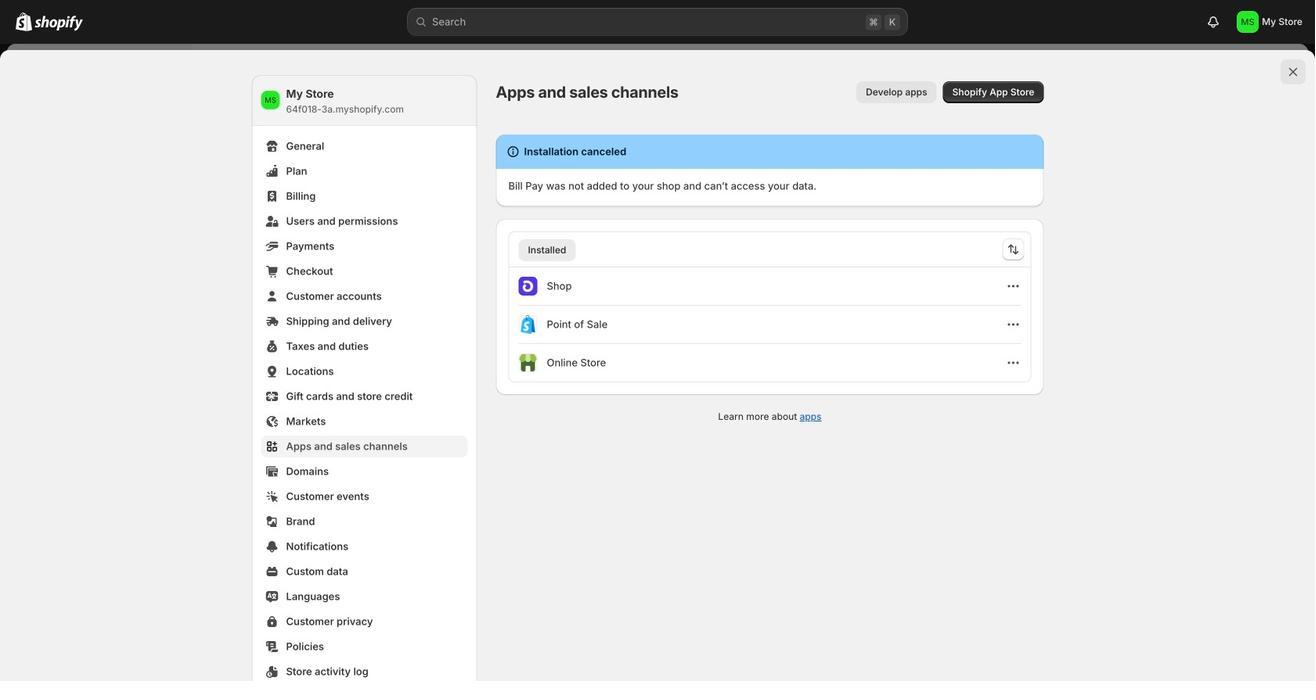Task type: vqa. For each thing, say whether or not it's contained in the screenshot.
rightmost My Store icon
yes



Task type: locate. For each thing, give the bounding box(es) containing it.
my store image
[[1237, 11, 1259, 33], [261, 91, 280, 110]]

my store image inside shop settings menu element
[[261, 91, 280, 110]]

settings dialog
[[0, 50, 1315, 682]]

1 vertical spatial my store image
[[261, 91, 280, 110]]

shop settings menu element
[[252, 75, 477, 682]]

0 horizontal spatial my store image
[[261, 91, 280, 110]]

0 vertical spatial my store image
[[1237, 11, 1259, 33]]

1 horizontal spatial my store image
[[1237, 11, 1259, 33]]

shopify image
[[16, 12, 32, 31]]



Task type: describe. For each thing, give the bounding box(es) containing it.
shopify image
[[34, 15, 83, 31]]



